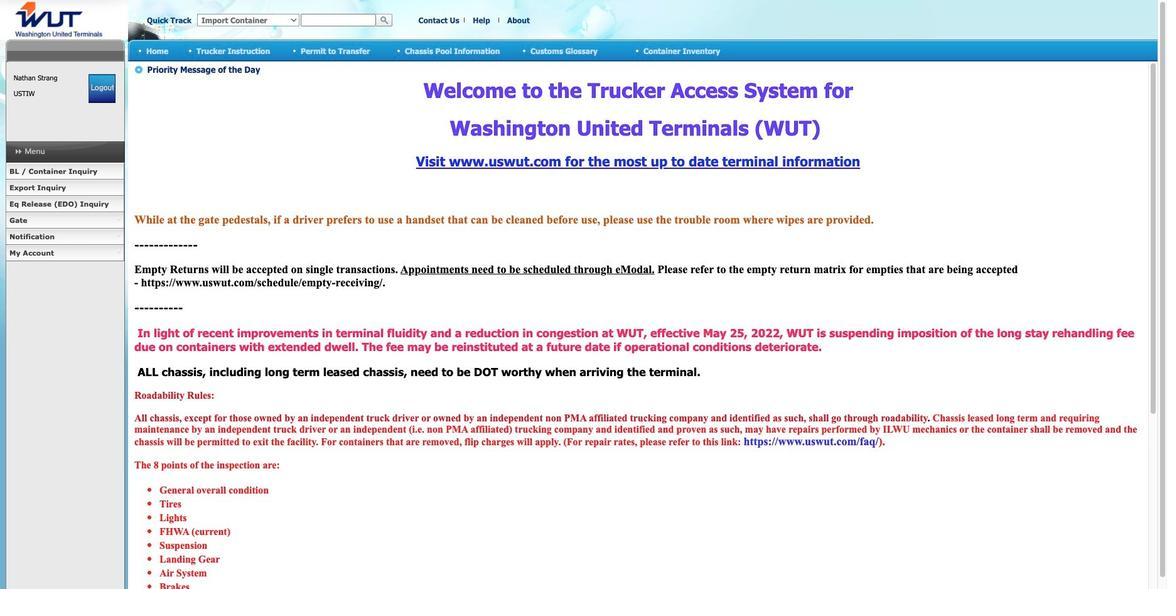 Task type: describe. For each thing, give the bounding box(es) containing it.
login image
[[89, 74, 116, 103]]



Task type: vqa. For each thing, say whether or not it's contained in the screenshot.
Contact on the right of the page
no



Task type: locate. For each thing, give the bounding box(es) containing it.
None text field
[[301, 14, 376, 26]]



